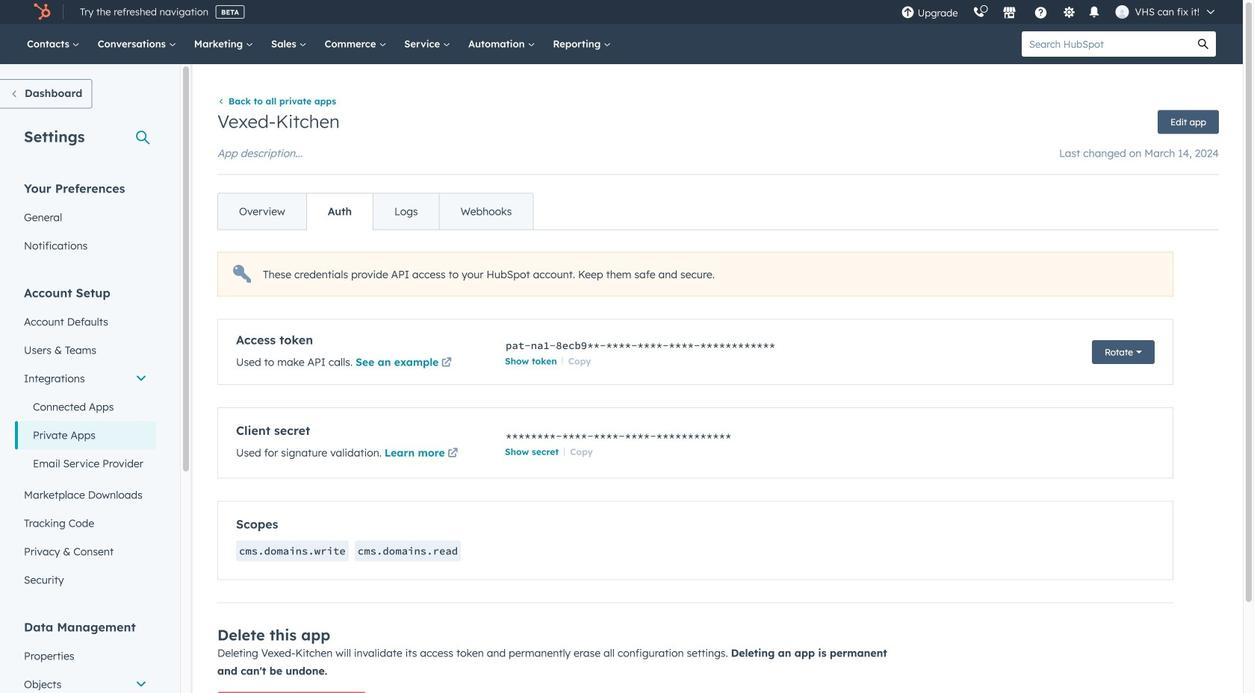 Task type: describe. For each thing, give the bounding box(es) containing it.
your preferences element
[[15, 180, 156, 260]]

Search HubSpot search field
[[1022, 31, 1191, 57]]

terry turtle image
[[1116, 5, 1129, 19]]

account setup element
[[15, 285, 156, 595]]

marketplaces image
[[1003, 7, 1016, 20]]

data management element
[[15, 620, 156, 694]]



Task type: locate. For each thing, give the bounding box(es) containing it.
menu
[[894, 0, 1225, 24]]

None text field
[[505, 428, 801, 446]]

link opens in a new window image
[[441, 355, 452, 373], [441, 358, 452, 369], [448, 445, 458, 463], [448, 449, 458, 460]]

navigation
[[217, 193, 534, 230]]

None text field
[[505, 337, 794, 355]]



Task type: vqa. For each thing, say whether or not it's contained in the screenshot.
And
no



